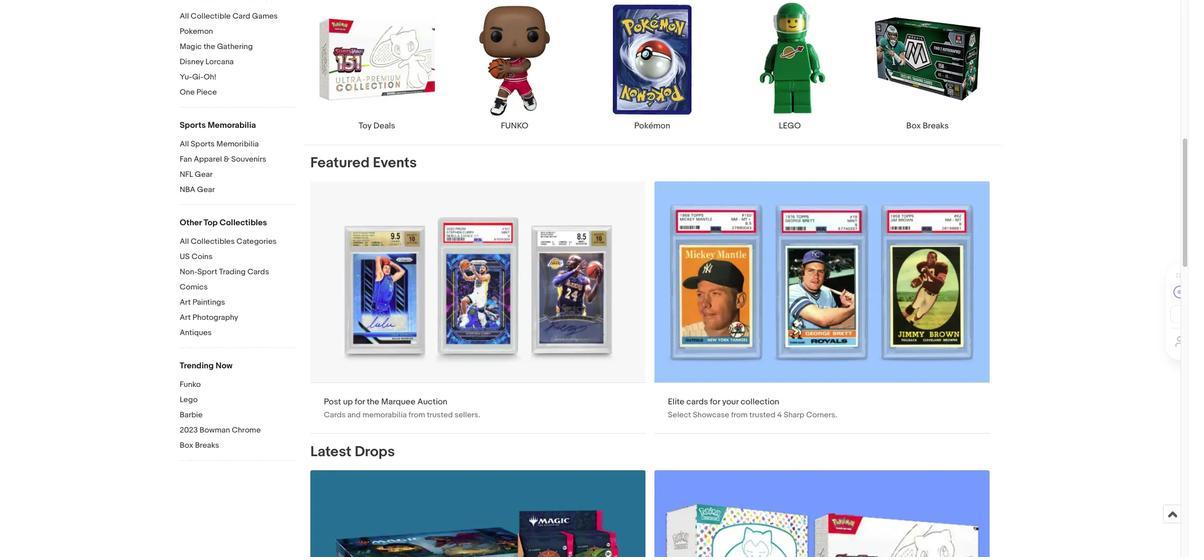 Task type: vqa. For each thing, say whether or not it's contained in the screenshot.
'trusted' inside ELITE CARDS FOR YOUR COLLECTION SELECT SHOWCASE FROM TRUSTED 4 SHARP CORNERS.
yes



Task type: describe. For each thing, give the bounding box(es) containing it.
funko link
[[180, 380, 295, 390]]

all collectible card games pokemon magic the gathering disney lorcana yu-gi-oh! one piece
[[180, 11, 278, 97]]

cards
[[686, 396, 708, 407]]

2 art from the top
[[180, 313, 191, 322]]

nba gear link
[[180, 185, 295, 195]]

breaks inside box breaks 'link'
[[923, 120, 949, 131]]

games
[[252, 11, 278, 21]]

and
[[347, 410, 361, 419]]

barbie
[[180, 410, 203, 420]]

comics
[[180, 282, 208, 292]]

post up for the marquee auction cards and memorabilia from trusted sellers.
[[324, 396, 480, 419]]

elite cards for your collection select showcase from trusted 4 sharp corners.
[[668, 396, 837, 419]]

lorcana
[[205, 57, 234, 66]]

sport
[[197, 267, 217, 277]]

souvenirs
[[231, 154, 266, 164]]

disney
[[180, 57, 204, 66]]

all collectibles categories link
[[180, 237, 295, 247]]

card
[[232, 11, 250, 21]]

events
[[373, 154, 417, 172]]

funko
[[501, 120, 528, 131]]

cards inside post up for the marquee auction cards and memorabilia from trusted sellers.
[[324, 410, 346, 419]]

lego link
[[721, 1, 859, 131]]

box breaks
[[906, 120, 949, 131]]

all for all collectibles categories us coins non-sport trading cards comics art paintings art photography antiques
[[180, 237, 189, 246]]

sharp
[[784, 410, 804, 419]]

yu-gi-oh! link
[[180, 72, 295, 83]]

piece
[[196, 87, 217, 97]]

memoribilia
[[216, 139, 259, 149]]

deals
[[373, 120, 395, 131]]

funko
[[180, 380, 201, 389]]

us
[[180, 252, 190, 261]]

antiques link
[[180, 328, 295, 339]]

your
[[722, 396, 739, 407]]

the inside post up for the marquee auction cards and memorabilia from trusted sellers.
[[367, 396, 379, 407]]

art photography link
[[180, 313, 295, 323]]

paintings
[[193, 297, 225, 307]]

featured
[[310, 154, 370, 172]]

1 horizontal spatial box
[[906, 120, 921, 131]]

toy deals
[[359, 120, 395, 131]]

sports inside "all sports memoribilia fan apparel & souvenirs nfl gear nba gear"
[[191, 139, 215, 149]]

collectibles inside the "all collectibles categories us coins non-sport trading cards comics art paintings art photography antiques"
[[191, 237, 235, 246]]

0 vertical spatial sports
[[180, 120, 206, 131]]

lego
[[180, 395, 198, 404]]

us coins link
[[180, 252, 295, 262]]

one piece link
[[180, 87, 295, 98]]

for for cards
[[710, 396, 720, 407]]

memorabilia
[[362, 410, 407, 419]]

all collectibles categories us coins non-sport trading cards comics art paintings art photography antiques
[[180, 237, 277, 337]]

trading
[[219, 267, 246, 277]]

antiques
[[180, 328, 212, 337]]

trending now
[[180, 360, 233, 371]]

chrome
[[232, 425, 261, 435]]

post
[[324, 396, 341, 407]]

yu-
[[180, 72, 192, 82]]

gathering
[[217, 42, 253, 51]]

comics link
[[180, 282, 295, 293]]

trusted inside elite cards for your collection select showcase from trusted 4 sharp corners.
[[749, 410, 775, 419]]

4
[[777, 410, 782, 419]]

other
[[180, 217, 202, 228]]

lego link
[[180, 395, 295, 406]]

other top collectibles
[[180, 217, 267, 228]]

elite
[[668, 396, 685, 407]]

all sports memoribilia link
[[180, 139, 295, 150]]

barbie link
[[180, 410, 295, 421]]



Task type: locate. For each thing, give the bounding box(es) containing it.
0 vertical spatial all
[[180, 11, 189, 21]]

collectibles up "coins" on the top left
[[191, 237, 235, 246]]

art paintings link
[[180, 297, 295, 308]]

top
[[204, 217, 218, 228]]

toy deals link
[[308, 1, 446, 131]]

all for all collectible card games pokemon magic the gathering disney lorcana yu-gi-oh! one piece
[[180, 11, 189, 21]]

breaks inside funko lego barbie 2023 bowman chrome box breaks
[[195, 440, 219, 450]]

trusted down collection
[[749, 410, 775, 419]]

showcase
[[693, 410, 729, 419]]

1 from from the left
[[409, 410, 425, 419]]

0 horizontal spatial for
[[355, 396, 365, 407]]

0 horizontal spatial from
[[409, 410, 425, 419]]

box
[[906, 120, 921, 131], [180, 440, 193, 450]]

fan
[[180, 154, 192, 164]]

sports
[[180, 120, 206, 131], [191, 139, 215, 149]]

pokemon
[[180, 26, 213, 36]]

all up us
[[180, 237, 189, 246]]

1 vertical spatial gear
[[197, 185, 215, 194]]

nfl
[[180, 170, 193, 179]]

pokemon link
[[180, 26, 295, 37]]

non-
[[180, 267, 197, 277]]

0 horizontal spatial breaks
[[195, 440, 219, 450]]

art down comics
[[180, 297, 191, 307]]

all inside all collectible card games pokemon magic the gathering disney lorcana yu-gi-oh! one piece
[[180, 11, 189, 21]]

None text field
[[654, 181, 990, 433], [310, 470, 645, 557], [654, 181, 990, 433], [310, 470, 645, 557]]

pokémon link
[[583, 1, 721, 131]]

1 vertical spatial breaks
[[195, 440, 219, 450]]

1 vertical spatial box
[[180, 440, 193, 450]]

collectible
[[191, 11, 231, 21]]

box breaks link for lego link
[[859, 1, 996, 131]]

select
[[668, 410, 691, 419]]

lego
[[779, 120, 801, 131]]

1 vertical spatial all
[[180, 139, 189, 149]]

1 vertical spatial collectibles
[[191, 237, 235, 246]]

cards down us coins link
[[247, 267, 269, 277]]

0 vertical spatial box
[[906, 120, 921, 131]]

drops
[[355, 443, 395, 461]]

all up "pokemon"
[[180, 11, 189, 21]]

1 trusted from the left
[[427, 410, 453, 419]]

0 vertical spatial collectibles
[[220, 217, 267, 228]]

from down your
[[731, 410, 748, 419]]

pokémon
[[634, 120, 670, 131]]

1 horizontal spatial from
[[731, 410, 748, 419]]

magic the gathering link
[[180, 42, 295, 52]]

apparel
[[194, 154, 222, 164]]

latest
[[310, 443, 351, 461]]

marquee
[[381, 396, 415, 407]]

box inside funko lego barbie 2023 bowman chrome box breaks
[[180, 440, 193, 450]]

trusted inside post up for the marquee auction cards and memorabilia from trusted sellers.
[[427, 410, 453, 419]]

collectibles up the all collectibles categories link in the left top of the page
[[220, 217, 267, 228]]

0 horizontal spatial box breaks link
[[180, 440, 295, 451]]

featured events
[[310, 154, 417, 172]]

gear right nba
[[197, 185, 215, 194]]

gear
[[195, 170, 213, 179], [197, 185, 215, 194]]

1 vertical spatial art
[[180, 313, 191, 322]]

photography
[[193, 313, 238, 322]]

from inside post up for the marquee auction cards and memorabilia from trusted sellers.
[[409, 410, 425, 419]]

categories
[[236, 237, 277, 246]]

sports memorabilia
[[180, 120, 256, 131]]

1 for from the left
[[355, 396, 365, 407]]

for right up
[[355, 396, 365, 407]]

sports up apparel
[[191, 139, 215, 149]]

coins
[[191, 252, 212, 261]]

None text field
[[310, 181, 645, 433], [654, 470, 990, 557], [310, 181, 645, 433], [654, 470, 990, 557]]

all for all sports memoribilia fan apparel & souvenirs nfl gear nba gear
[[180, 139, 189, 149]]

1 horizontal spatial box breaks link
[[859, 1, 996, 131]]

for for up
[[355, 396, 365, 407]]

1 vertical spatial cards
[[324, 410, 346, 419]]

2 all from the top
[[180, 139, 189, 149]]

1 horizontal spatial trusted
[[749, 410, 775, 419]]

non-sport trading cards link
[[180, 267, 295, 278]]

1 vertical spatial the
[[367, 396, 379, 407]]

all inside "all sports memoribilia fan apparel & souvenirs nfl gear nba gear"
[[180, 139, 189, 149]]

funko lego barbie 2023 bowman chrome box breaks
[[180, 380, 261, 450]]

sports down one
[[180, 120, 206, 131]]

2023
[[180, 425, 198, 435]]

0 horizontal spatial cards
[[247, 267, 269, 277]]

up
[[343, 396, 353, 407]]

0 vertical spatial box breaks link
[[859, 1, 996, 131]]

all sports memoribilia fan apparel & souvenirs nfl gear nba gear
[[180, 139, 266, 194]]

2 vertical spatial all
[[180, 237, 189, 246]]

cards
[[247, 267, 269, 277], [324, 410, 346, 419]]

gi-
[[192, 72, 204, 82]]

nba
[[180, 185, 195, 194]]

0 horizontal spatial box
[[180, 440, 193, 450]]

for up showcase
[[710, 396, 720, 407]]

art
[[180, 297, 191, 307], [180, 313, 191, 322]]

1 horizontal spatial for
[[710, 396, 720, 407]]

0 horizontal spatial trusted
[[427, 410, 453, 419]]

trusted down auction
[[427, 410, 453, 419]]

corners.
[[806, 410, 837, 419]]

0 vertical spatial breaks
[[923, 120, 949, 131]]

1 horizontal spatial breaks
[[923, 120, 949, 131]]

1 vertical spatial box breaks link
[[180, 440, 295, 451]]

cards inside the "all collectibles categories us coins non-sport trading cards comics art paintings art photography antiques"
[[247, 267, 269, 277]]

the up memorabilia
[[367, 396, 379, 407]]

memorabilia
[[208, 120, 256, 131]]

gear down apparel
[[195, 170, 213, 179]]

nfl gear link
[[180, 170, 295, 180]]

disney lorcana link
[[180, 57, 295, 68]]

0 vertical spatial art
[[180, 297, 191, 307]]

from down auction
[[409, 410, 425, 419]]

0 vertical spatial cards
[[247, 267, 269, 277]]

fan apparel & souvenirs link
[[180, 154, 295, 165]]

1 art from the top
[[180, 297, 191, 307]]

bowman
[[200, 425, 230, 435]]

trending
[[180, 360, 214, 371]]

art up antiques
[[180, 313, 191, 322]]

now
[[216, 360, 233, 371]]

1 all from the top
[[180, 11, 189, 21]]

0 horizontal spatial the
[[204, 42, 215, 51]]

1 vertical spatial sports
[[191, 139, 215, 149]]

funko link
[[446, 1, 583, 131]]

2023 bowman chrome link
[[180, 425, 295, 436]]

2 from from the left
[[731, 410, 748, 419]]

breaks
[[923, 120, 949, 131], [195, 440, 219, 450]]

2 for from the left
[[710, 396, 720, 407]]

3 all from the top
[[180, 237, 189, 246]]

sellers.
[[455, 410, 480, 419]]

0 vertical spatial the
[[204, 42, 215, 51]]

all collectible card games link
[[180, 11, 295, 22]]

the up lorcana at the top of the page
[[204, 42, 215, 51]]

for inside elite cards for your collection select showcase from trusted 4 sharp corners.
[[710, 396, 720, 407]]

all up fan
[[180, 139, 189, 149]]

oh!
[[204, 72, 217, 82]]

toy
[[359, 120, 372, 131]]

&
[[224, 154, 229, 164]]

collection
[[741, 396, 779, 407]]

from inside elite cards for your collection select showcase from trusted 4 sharp corners.
[[731, 410, 748, 419]]

for inside post up for the marquee auction cards and memorabilia from trusted sellers.
[[355, 396, 365, 407]]

1 horizontal spatial cards
[[324, 410, 346, 419]]

all
[[180, 11, 189, 21], [180, 139, 189, 149], [180, 237, 189, 246]]

box breaks link for '2023 bowman chrome' link
[[180, 440, 295, 451]]

cards down post
[[324, 410, 346, 419]]

magic
[[180, 42, 202, 51]]

auction
[[417, 396, 447, 407]]

2 trusted from the left
[[749, 410, 775, 419]]

0 vertical spatial gear
[[195, 170, 213, 179]]

all inside the "all collectibles categories us coins non-sport trading cards comics art paintings art photography antiques"
[[180, 237, 189, 246]]

collectibles
[[220, 217, 267, 228], [191, 237, 235, 246]]

1 horizontal spatial the
[[367, 396, 379, 407]]

one
[[180, 87, 195, 97]]

the inside all collectible card games pokemon magic the gathering disney lorcana yu-gi-oh! one piece
[[204, 42, 215, 51]]



